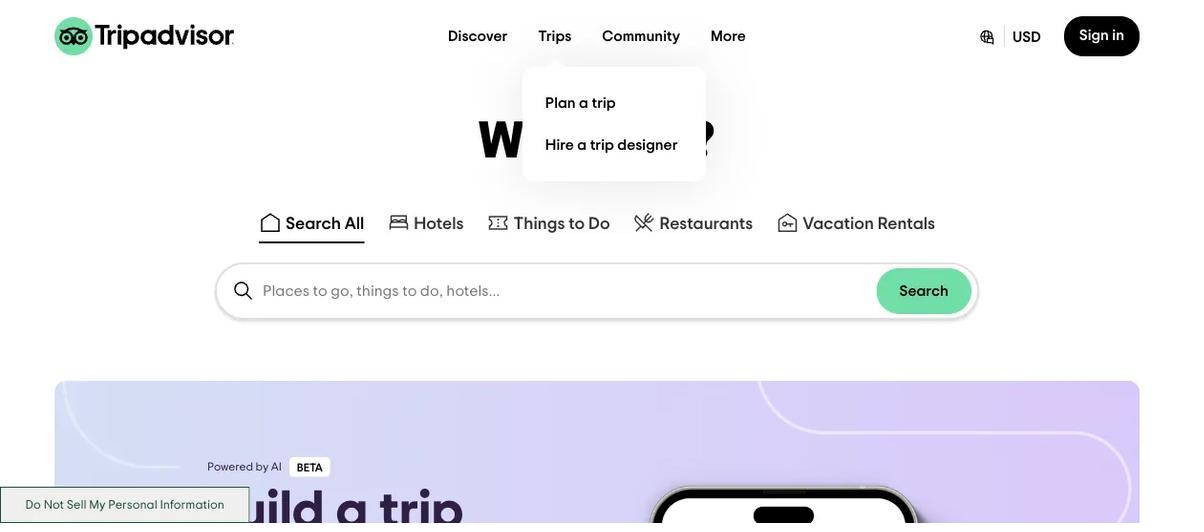 Task type: vqa. For each thing, say whether or not it's contained in the screenshot.
the traveled
no



Task type: describe. For each thing, give the bounding box(es) containing it.
sign in link
[[1064, 16, 1140, 56]]

community
[[602, 29, 681, 44]]

restaurants
[[660, 215, 753, 232]]

personal
[[108, 499, 157, 511]]

menu containing plan a trip
[[523, 67, 706, 182]]

Search search field
[[263, 283, 877, 300]]

do not sell my personal information button
[[0, 488, 250, 524]]

do inside button
[[589, 215, 610, 232]]

hotels link
[[387, 211, 464, 234]]

powered by ai
[[207, 462, 282, 473]]

usd button
[[963, 16, 1057, 56]]

restaurants button
[[629, 207, 757, 244]]

a for plan
[[579, 96, 589, 111]]

do not sell my personal information
[[25, 499, 224, 511]]

trips
[[538, 29, 572, 44]]

tripadvisor image
[[54, 17, 234, 55]]

community button
[[587, 17, 696, 55]]

things to do button
[[483, 207, 614, 244]]

hire a trip designer
[[546, 138, 678, 153]]

Search search field
[[217, 265, 978, 318]]

a for hire
[[578, 138, 587, 153]]

vacation
[[803, 215, 874, 232]]

things
[[514, 215, 565, 232]]

to?
[[643, 116, 716, 168]]

more button
[[696, 17, 762, 55]]

hire a trip designer link
[[538, 124, 691, 166]]

not
[[44, 499, 64, 511]]

sign
[[1080, 28, 1110, 43]]

my
[[89, 499, 106, 511]]

discover
[[448, 29, 508, 44]]

plan
[[546, 96, 576, 111]]

search all
[[286, 215, 364, 232]]

ai
[[271, 462, 282, 473]]

search for search
[[900, 284, 949, 299]]

trip for plan
[[592, 96, 616, 111]]

search all button
[[255, 207, 368, 244]]

hotels
[[414, 215, 464, 232]]

search button
[[877, 269, 972, 314]]



Task type: locate. For each thing, give the bounding box(es) containing it.
do
[[589, 215, 610, 232], [25, 499, 41, 511]]

search for search all
[[286, 215, 341, 232]]

beta
[[297, 463, 323, 475]]

0 horizontal spatial do
[[25, 499, 41, 511]]

1 horizontal spatial do
[[589, 215, 610, 232]]

rentals
[[878, 215, 936, 232]]

search left all
[[286, 215, 341, 232]]

search down rentals
[[900, 284, 949, 299]]

hire
[[546, 138, 574, 153]]

1 horizontal spatial search
[[900, 284, 949, 299]]

usd
[[1013, 30, 1042, 45]]

search inside tab list
[[286, 215, 341, 232]]

hotels button
[[384, 207, 468, 244]]

designer
[[618, 138, 678, 153]]

things to do link
[[487, 211, 610, 234]]

sign in
[[1080, 28, 1125, 43]]

things to do
[[514, 215, 610, 232]]

tab list
[[0, 204, 1195, 248]]

a
[[579, 96, 589, 111], [578, 138, 587, 153]]

do right the to
[[589, 215, 610, 232]]

all
[[345, 215, 364, 232]]

trip right 'hire'
[[590, 138, 614, 153]]

to
[[569, 215, 585, 232]]

tab list containing search all
[[0, 204, 1195, 248]]

1 vertical spatial a
[[578, 138, 587, 153]]

trip for hire
[[590, 138, 614, 153]]

1 vertical spatial do
[[25, 499, 41, 511]]

a right plan
[[579, 96, 589, 111]]

vacation rentals
[[803, 215, 936, 232]]

sell
[[67, 499, 86, 511]]

discover button
[[433, 17, 523, 55]]

trip
[[592, 96, 616, 111], [590, 138, 614, 153]]

vacation rentals button
[[772, 207, 940, 244]]

0 vertical spatial a
[[579, 96, 589, 111]]

by
[[256, 462, 269, 473]]

more
[[711, 29, 746, 44]]

information
[[160, 499, 224, 511]]

0 vertical spatial trip
[[592, 96, 616, 111]]

1 vertical spatial search
[[900, 284, 949, 299]]

trips button
[[523, 17, 587, 55]]

plan a trip link
[[538, 82, 691, 124]]

0 vertical spatial do
[[589, 215, 610, 232]]

restaurants link
[[633, 211, 753, 234]]

where to?
[[479, 116, 716, 168]]

powered
[[207, 462, 253, 473]]

0 vertical spatial search
[[286, 215, 341, 232]]

search
[[286, 215, 341, 232], [900, 284, 949, 299]]

do inside "button"
[[25, 499, 41, 511]]

plan a trip
[[546, 96, 616, 111]]

vacation rentals link
[[776, 211, 936, 234]]

menu
[[523, 67, 706, 182]]

0 horizontal spatial search
[[286, 215, 341, 232]]

search inside search field
[[900, 284, 949, 299]]

in
[[1113, 28, 1125, 43]]

trip up the where to?
[[592, 96, 616, 111]]

a right 'hire'
[[578, 138, 587, 153]]

do left not
[[25, 499, 41, 511]]

1 vertical spatial trip
[[590, 138, 614, 153]]

where
[[479, 116, 633, 168]]

search image
[[232, 280, 255, 303]]



